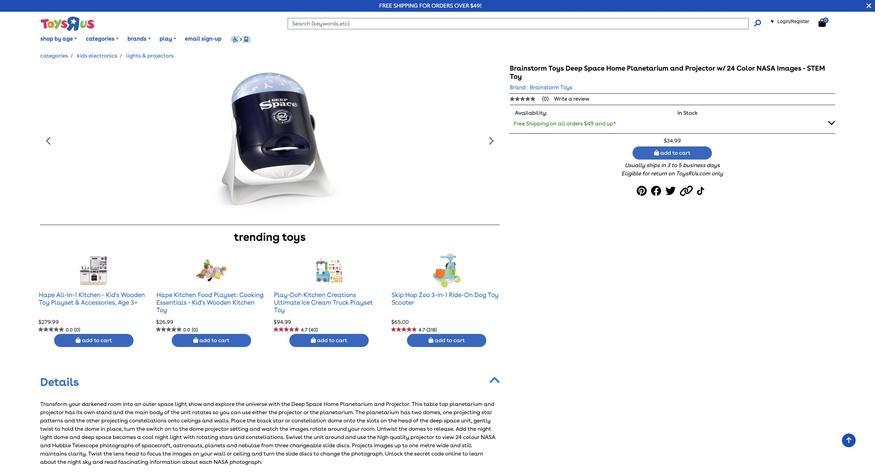 Task type: describe. For each thing, give the bounding box(es) containing it.
0
[[825, 18, 827, 23]]

login/register
[[778, 18, 810, 24]]

0 vertical spatial head
[[398, 418, 412, 424]]

close button image
[[867, 2, 872, 10]]

ships
[[647, 162, 660, 169]]

1 horizontal spatial night
[[155, 434, 168, 441]]

hape all-in-1 kitchen - kid's wooden toy playset & accessories, age 3+
[[39, 292, 145, 306]]

wide
[[436, 443, 449, 449]]

1 horizontal spatial use
[[357, 434, 366, 441]]

skip hop zoo 3-in-1 ride-on dog toy scooter image
[[433, 254, 461, 288]]

quality
[[390, 434, 409, 441]]

projector up patterns on the left of page
[[40, 409, 64, 416]]

1 vertical spatial toys
[[560, 84, 573, 91]]

shop
[[40, 36, 53, 42]]

1 has from the left
[[65, 409, 75, 416]]

scooter
[[392, 299, 414, 306]]

1 inside skip hop zoo 3-in-1 ride-on dog toy scooter
[[445, 292, 447, 299]]

the down ceilings
[[179, 426, 188, 433]]

0 vertical spatial &
[[142, 52, 146, 59]]

twist
[[88, 451, 102, 457]]

secret
[[414, 451, 430, 457]]

zoo
[[419, 292, 430, 299]]

brand
[[510, 84, 526, 91]]

1 vertical spatial star
[[273, 418, 284, 424]]

light down twist
[[40, 434, 52, 441]]

- inside hape all-in-1 kitchen - kid's wooden toy playset & accessories, age 3+
[[102, 292, 104, 299]]

2 vertical spatial your
[[201, 451, 212, 457]]

an
[[134, 401, 141, 408]]

for
[[643, 171, 650, 177]]

0 horizontal spatial photograph.
[[230, 459, 262, 466]]

usually ships in 3 to 5 business days eligible for return on toysrus.com only
[[622, 162, 723, 177]]

table
[[424, 401, 438, 408]]

the down either
[[247, 418, 256, 424]]

0 horizontal spatial turn
[[124, 426, 135, 433]]

hold
[[62, 426, 73, 433]]

$34.99
[[664, 138, 681, 144]]

body
[[150, 409, 163, 416]]

2 horizontal spatial night
[[478, 426, 491, 433]]

shopping bag image for 0 link
[[819, 19, 826, 27]]

toys r us image
[[40, 16, 95, 32]]

rotating
[[196, 434, 218, 441]]

add to cart button for play-doh kitchen creations ultimate ice cream truck playset toy
[[289, 334, 369, 347]]

age
[[62, 36, 73, 42]]

accessories,
[[81, 299, 116, 306]]

categories for the categories link
[[40, 52, 68, 59]]

1 vertical spatial turn
[[264, 451, 275, 457]]

ceiling
[[233, 451, 250, 457]]

24 inside brainstorm toys deep space home planetarium and projector w/ 24 color nasa images - stem toy brand : brainstorm toys
[[727, 64, 735, 72]]

all
[[558, 120, 565, 127]]

the down into
[[125, 409, 133, 416]]

nasa inside brainstorm toys deep space home planetarium and projector w/ 24 color nasa images - stem toy brand : brainstorm toys
[[757, 64, 775, 72]]

w/
[[717, 64, 725, 72]]

toy inside skip hop zoo 3-in-1 ride-on dog toy scooter
[[488, 292, 499, 299]]

and down nebulae
[[252, 451, 262, 457]]

1 vertical spatial space
[[444, 418, 460, 424]]

play-doh kitchen creations ultimate ice cream truck playset toy
[[274, 292, 373, 314]]

review
[[574, 96, 590, 102]]

and up rotates
[[203, 401, 214, 408]]

the left secret
[[404, 451, 413, 457]]

Enter Keyword or Item No. search field
[[288, 18, 749, 29]]

learn
[[469, 451, 483, 457]]

planetarium inside brainstorm toys deep space home planetarium and projector w/ 24 color nasa images - stem toy brand : brainstorm toys
[[627, 64, 669, 72]]

change
[[320, 451, 340, 457]]

create a pinterest pin for brainstorm toys deep space home planetarium and projector w/ 24 color nasa images - stem toy image
[[637, 184, 649, 199]]

kids electronics link
[[77, 52, 117, 59]]

projector up constellation
[[279, 409, 302, 416]]

dome down planetarium.
[[328, 418, 342, 424]]

email sign-up
[[185, 36, 222, 42]]

so
[[213, 409, 219, 416]]

add for hape all-in-1 kitchen - kid's wooden toy playset & accessories, age 3+
[[82, 337, 93, 344]]

becomes
[[113, 434, 136, 441]]

1 horizontal spatial unit
[[314, 434, 324, 441]]

0 vertical spatial brainstorm
[[510, 64, 547, 72]]

and down black
[[250, 426, 260, 433]]

hape kitchen food playset: cooking essentials - kid's wooden kitchen toy image
[[194, 254, 229, 288]]

cooking
[[239, 292, 264, 299]]

the up constellation
[[310, 409, 319, 416]]

$65.00
[[391, 319, 409, 326]]

changeable
[[290, 443, 322, 449]]

nebulae
[[238, 443, 260, 449]]

1 vertical spatial your
[[348, 426, 360, 433]]

projector.
[[386, 401, 411, 408]]

2 horizontal spatial (0)
[[542, 96, 549, 102]]

the right hold
[[75, 426, 83, 433]]

the right "universe"
[[281, 401, 290, 408]]

fascinating
[[118, 459, 148, 466]]

1 vertical spatial slide
[[286, 451, 298, 457]]

ice
[[302, 299, 310, 306]]

in-
[[67, 292, 75, 299]]

menu bar containing shop by age
[[36, 27, 875, 51]]

0.0 (0) for toy
[[183, 328, 198, 333]]

1 vertical spatial planetarium
[[366, 409, 399, 416]]

0 vertical spatial unit
[[181, 409, 191, 416]]

0 horizontal spatial one
[[409, 443, 419, 449]]

and down "room"
[[113, 409, 123, 416]]

1 horizontal spatial photograph.
[[351, 451, 384, 457]]

0 vertical spatial planetarium
[[450, 401, 483, 408]]

0 vertical spatial or
[[303, 409, 309, 416]]

kid's inside hape kitchen food playset: cooking essentials - kid's wooden kitchen toy
[[192, 299, 205, 306]]

spacecraft,
[[142, 443, 172, 449]]

details link
[[40, 376, 79, 389]]

shopping bag image for add to cart button associated with play-doh kitchen creations ultimate ice cream truck playset toy
[[311, 338, 316, 343]]

the down "room."
[[367, 434, 376, 441]]

light left show
[[175, 401, 187, 408]]

this icon serves as a link to download the essential accessibility assistive technology app for individuals with physical disabilities. it is featured as part of our commitment to diversity and inclusion. image
[[230, 36, 251, 43]]

transform
[[40, 401, 67, 408]]

0 vertical spatial star
[[482, 409, 492, 416]]

top
[[439, 401, 448, 408]]

0 horizontal spatial head
[[126, 451, 139, 457]]

add to cart button for hape all-in-1 kitchen - kid's wooden toy playset & accessories, age 3+
[[54, 334, 134, 347]]

shop by age button
[[36, 30, 81, 48]]

1 horizontal spatial one
[[443, 409, 452, 416]]

lights & projectors
[[126, 52, 174, 59]]

1 horizontal spatial or
[[285, 418, 290, 424]]

and up gently
[[484, 401, 494, 408]]

0 horizontal spatial your
[[69, 401, 80, 408]]

0 vertical spatial images
[[290, 426, 309, 433]]

categories link
[[40, 52, 68, 59]]

up inside "menu bar"
[[215, 36, 222, 42]]

2 vertical spatial night
[[68, 459, 81, 466]]

the up untwist
[[388, 418, 397, 424]]

the up changeable at the bottom left
[[304, 434, 312, 441]]

1 horizontal spatial nasa
[[481, 434, 496, 441]]

you
[[220, 409, 229, 416]]

orders
[[432, 2, 453, 9]]

and inside dropdown button
[[595, 120, 606, 127]]

the down maintains
[[58, 459, 66, 466]]

the up the read
[[103, 451, 112, 457]]

clarity.
[[68, 451, 87, 457]]

a inside 'transform your darkened room into an outer space light show and explore the universe with the deep space home planetarium and projector. this table top planetarium and projector has its own stand and the main body of the unit rotates so you can use either the projector or the planetarium. the planetarium has two domes, one projecting star patterns and the other projecting constellations onto ceilings and walls. place the black star or constellation dome onto the slots on the head of the deep space unit, gently twist to hold the dome in place, turn the switch on to the dome projector setting and watch the images rotate around your room. untwist the domes to release. add the night light dome and deep space becomes a cool night light with rotating stars and constellations. swivel the unit around and use the high quality projector to view 24 colour nasa and hubble telescope photographs of spacecraft, astronauts, planets and nebulae from three changeable slide discs. projects images up to one metre wide and still maintains clarity. twist the lens head to focus the images on your wall or ceiling and turn the slide discs to change the photograph. unlock the secret code online to learn about the night sky and read fascinating information about each nasa photograph.'
[[137, 434, 141, 441]]

:
[[527, 84, 529, 91]]

1 vertical spatial brainstorm
[[530, 84, 559, 91]]

1 horizontal spatial a
[[569, 96, 572, 102]]

the down three
[[276, 451, 284, 457]]

1 vertical spatial projecting
[[101, 418, 128, 424]]

the up quality
[[399, 426, 407, 433]]

projector up metre
[[411, 434, 434, 441]]

add to cart button for skip hop zoo 3-in-1 ride-on dog toy scooter
[[407, 334, 486, 347]]

ceilings
[[181, 418, 201, 424]]

colour
[[463, 434, 480, 441]]

main
[[135, 409, 148, 416]]

free shipping on all orders $49 and up*
[[514, 120, 616, 127]]

and down stars
[[227, 443, 237, 449]]

2 vertical spatial nasa
[[214, 459, 228, 466]]

color
[[737, 64, 755, 72]]

and inside brainstorm toys deep space home planetarium and projector w/ 24 color nasa images - stem toy brand : brainstorm toys
[[670, 64, 684, 72]]

planetarium inside 'transform your darkened room into an outer space light show and explore the universe with the deep space home planetarium and projector. this table top planetarium and projector has its own stand and the main body of the unit rotates so you can use either the projector or the planetarium. the planetarium has two domes, one projecting star patterns and the other projecting constellations onto ceilings and walls. place the black star or constellation dome onto the slots on the head of the deep space unit, gently twist to hold the dome in place, turn the switch on to the dome projector setting and watch the images rotate around your room. untwist the domes to release. add the night light dome and deep space becomes a cool night light with rotating stars and constellations. swivel the unit around and use the high quality projector to view 24 colour nasa and hubble telescope photographs of spacecraft, astronauts, planets and nebulae from three changeable slide discs. projects images up to one metre wide and still maintains clarity. twist the lens head to focus the images on your wall or ceiling and turn the slide discs to change the photograph. unlock the secret code online to learn about the night sky and read fascinating information about each nasa photograph.'
[[340, 401, 373, 408]]

its
[[76, 409, 82, 416]]

two
[[412, 409, 422, 416]]

walls.
[[214, 418, 230, 424]]

light up astronauts,
[[170, 434, 182, 441]]

explore
[[215, 401, 235, 408]]

shipping
[[394, 2, 418, 9]]

discs.
[[336, 443, 351, 449]]

still
[[462, 443, 472, 449]]

home inside 'transform your darkened room into an outer space light show and explore the universe with the deep space home planetarium and projector. this table top planetarium and projector has its own stand and the main body of the unit rotates so you can use either the projector or the planetarium. the planetarium has two domes, one projecting star patterns and the other projecting constellations onto ceilings and walls. place the black star or constellation dome onto the slots on the head of the deep space unit, gently twist to hold the dome in place, turn the switch on to the dome projector setting and watch the images rotate around your room. untwist the domes to release. add the night light dome and deep space becomes a cool night light with rotating stars and constellations. swivel the unit around and use the high quality projector to view 24 colour nasa and hubble telescope photographs of spacecraft, astronauts, planets and nebulae from three changeable slide discs. projects images up to one metre wide and still maintains clarity. twist the lens head to focus the images on your wall or ceiling and turn the slide discs to change the photograph. unlock the secret code online to learn about the night sky and read fascinating information about each nasa photograph.'
[[324, 401, 339, 408]]

cart for skip hop zoo 3-in-1 ride-on dog toy scooter
[[454, 337, 465, 344]]

and down twist
[[93, 459, 103, 466]]

skip
[[392, 292, 404, 299]]

each
[[199, 459, 212, 466]]

and up maintains
[[40, 443, 51, 449]]

rotate
[[310, 426, 327, 433]]

0 horizontal spatial or
[[227, 451, 232, 457]]

0 vertical spatial slide
[[323, 443, 335, 449]]

1 vertical spatial around
[[325, 434, 344, 441]]

2 onto from the left
[[344, 418, 356, 424]]

discs
[[299, 451, 312, 457]]

up inside 'transform your darkened room into an outer space light show and explore the universe with the deep space home planetarium and projector. this table top planetarium and projector has its own stand and the main body of the unit rotates so you can use either the projector or the planetarium. the planetarium has two domes, one projecting star patterns and the other projecting constellations onto ceilings and walls. place the black star or constellation dome onto the slots on the head of the deep space unit, gently twist to hold the dome in place, turn the switch on to the dome projector setting and watch the images rotate around your room. untwist the domes to release. add the night light dome and deep space becomes a cool night light with rotating stars and constellations. swivel the unit around and use the high quality projector to view 24 colour nasa and hubble telescope photographs of spacecraft, astronauts, planets and nebulae from three changeable slide discs. projects images up to one metre wide and still maintains clarity. twist the lens head to focus the images on your wall or ceiling and turn the slide discs to change the photograph. unlock the secret code online to learn about the night sky and read fascinating information about each nasa photograph.'
[[395, 443, 401, 449]]

trending
[[234, 230, 280, 244]]

skip hop zoo 3-in-1 ride-on dog toy scooter link
[[392, 292, 499, 306]]

24 inside 'transform your darkened room into an outer space light show and explore the universe with the deep space home planetarium and projector. this table top planetarium and projector has its own stand and the main body of the unit rotates so you can use either the projector or the planetarium. the planetarium has two domes, one projecting star patterns and the other projecting constellations onto ceilings and walls. place the black star or constellation dome onto the slots on the head of the deep space unit, gently twist to hold the dome in place, turn the switch on to the dome projector setting and watch the images rotate around your room. untwist the domes to release. add the night light dome and deep space becomes a cool night light with rotating stars and constellations. swivel the unit around and use the high quality projector to view 24 colour nasa and hubble telescope photographs of spacecraft, astronauts, planets and nebulae from three changeable slide discs. projects images up to one metre wide and still maintains clarity. twist the lens head to focus the images on your wall or ceiling and turn the slide discs to change the photograph. unlock the secret code online to learn about the night sky and read fascinating information about each nasa photograph.'
[[456, 434, 462, 441]]

watch
[[262, 426, 278, 433]]

5
[[679, 162, 682, 169]]

maintains
[[40, 451, 67, 457]]

projects
[[352, 443, 373, 449]]

write
[[554, 96, 567, 102]]

domes
[[409, 426, 426, 433]]

for
[[419, 2, 430, 9]]

on inside dropdown button
[[550, 120, 557, 127]]

add for skip hop zoo 3-in-1 ride-on dog toy scooter
[[435, 337, 446, 344]]

(0) for hape all-in-1 kitchen - kid's wooden toy playset & accessories, age 3+
[[74, 328, 80, 333]]

eligible
[[622, 171, 641, 177]]

space inside 'transform your darkened room into an outer space light show and explore the universe with the deep space home planetarium and projector. this table top planetarium and projector has its own stand and the main body of the unit rotates so you can use either the projector or the planetarium. the planetarium has two domes, one projecting star patterns and the other projecting constellations onto ceilings and walls. place the black star or constellation dome onto the slots on the head of the deep space unit, gently twist to hold the dome in place, turn the switch on to the dome projector setting and watch the images rotate around your room. untwist the domes to release. add the night light dome and deep space becomes a cool night light with rotating stars and constellations. swivel the unit around and use the high quality projector to view 24 colour nasa and hubble telescope photographs of spacecraft, astronauts, planets and nebulae from three changeable slide discs. projects images up to one metre wide and still maintains clarity. twist the lens head to focus the images on your wall or ceiling and turn the slide discs to change the photograph. unlock the secret code online to learn about the night sky and read fascinating information about each nasa photograph.'
[[306, 401, 322, 408]]

brainstorm toys deep space home planetarium and projector w/ 24 color nasa images - stem toy image number null image
[[192, 64, 348, 219]]

1 horizontal spatial projecting
[[454, 409, 480, 416]]

the up swivel
[[280, 426, 288, 433]]

kitchen up essentials
[[174, 292, 196, 299]]

and down hold
[[70, 434, 80, 441]]

kitchen inside hape all-in-1 kitchen - kid's wooden toy playset & accessories, age 3+
[[78, 292, 101, 299]]

$49
[[584, 120, 594, 127]]

on up untwist
[[381, 418, 387, 424]]

& inside hape all-in-1 kitchen - kid's wooden toy playset & accessories, age 3+
[[75, 299, 79, 306]]

other
[[86, 418, 100, 424]]

and up discs.
[[345, 434, 356, 441]]

stand
[[96, 409, 112, 416]]



Task type: locate. For each thing, give the bounding box(es) containing it.
universe
[[246, 401, 267, 408]]

2 playset from the left
[[350, 299, 373, 306]]

toy inside hape kitchen food playset: cooking essentials - kid's wooden kitchen toy
[[156, 307, 167, 314]]

1 horizontal spatial 0.0
[[183, 328, 190, 333]]

your
[[69, 401, 80, 408], [348, 426, 360, 433], [201, 451, 212, 457]]

2 horizontal spatial nasa
[[757, 64, 775, 72]]

the up black
[[269, 409, 277, 416]]

hape left all-
[[39, 292, 55, 299]]

head up fascinating
[[126, 451, 139, 457]]

0 horizontal spatial deep
[[291, 401, 305, 408]]

0 horizontal spatial &
[[75, 299, 79, 306]]

show
[[188, 401, 202, 408]]

2 about from the left
[[182, 459, 198, 466]]

the
[[355, 409, 365, 416]]

$279.99
[[38, 319, 59, 326]]

- inside hape kitchen food playset: cooking essentials - kid's wooden kitchen toy
[[188, 299, 190, 306]]

hape all-in-1 kitchen - kid's wooden toy playset & accessories, age 3+ image
[[77, 254, 111, 288]]

hape inside hape all-in-1 kitchen - kid's wooden toy playset & accessories, age 3+
[[39, 292, 55, 299]]

None search field
[[288, 18, 761, 29]]

slots
[[367, 418, 379, 424]]

add for play-doh kitchen creations ultimate ice cream truck playset toy
[[317, 337, 328, 344]]

& left accessories,
[[75, 299, 79, 306]]

share a link to brainstorm toys deep space home planetarium and projector w/ 24 color nasa images - stem toy on twitter image
[[666, 184, 678, 199]]

1 1 from the left
[[75, 292, 77, 299]]

add to cart button for hape kitchen food playset: cooking essentials - kid's wooden kitchen toy
[[172, 334, 251, 347]]

toys
[[282, 230, 306, 244]]

in
[[661, 162, 666, 169], [101, 426, 105, 433]]

brands
[[127, 36, 147, 42]]

shopping bag image
[[819, 19, 826, 27], [654, 150, 659, 156], [311, 338, 316, 343]]

constellations
[[129, 418, 167, 424]]

a left cool
[[137, 434, 141, 441]]

2 shopping bag image from the left
[[193, 338, 198, 343]]

shopping bag image for toy
[[193, 338, 198, 343]]

3
[[667, 162, 670, 169]]

1 horizontal spatial -
[[188, 299, 190, 306]]

space up 'release.' on the bottom
[[444, 418, 460, 424]]

0.0 (0) for &
[[66, 328, 80, 333]]

0 horizontal spatial 1
[[75, 292, 77, 299]]

cart for hape kitchen food playset: cooking essentials - kid's wooden kitchen toy
[[218, 337, 230, 344]]

and up hold
[[64, 418, 75, 424]]

2 horizontal spatial of
[[413, 418, 419, 424]]

lens
[[113, 451, 124, 457]]

in-
[[438, 292, 445, 299]]

0 vertical spatial your
[[69, 401, 80, 408]]

in
[[678, 110, 682, 116]]

use up projects
[[357, 434, 366, 441]]

0 link
[[819, 18, 833, 27]]

0 horizontal spatial shopping bag image
[[311, 338, 316, 343]]

projecting up place,
[[101, 418, 128, 424]]

the
[[236, 401, 244, 408], [281, 401, 290, 408], [125, 409, 133, 416], [171, 409, 179, 416], [269, 409, 277, 416], [310, 409, 319, 416], [76, 418, 85, 424], [247, 418, 256, 424], [357, 418, 365, 424], [388, 418, 397, 424], [420, 418, 428, 424], [75, 426, 83, 433], [136, 426, 145, 433], [179, 426, 188, 433], [280, 426, 288, 433], [399, 426, 407, 433], [468, 426, 476, 433], [304, 434, 312, 441], [367, 434, 376, 441], [103, 451, 112, 457], [162, 451, 171, 457], [276, 451, 284, 457], [341, 451, 350, 457], [404, 451, 413, 457], [58, 459, 66, 466]]

nasa
[[757, 64, 775, 72], [481, 434, 496, 441], [214, 459, 228, 466]]

hape for hape kitchen food playset: cooking essentials - kid's wooden kitchen toy
[[156, 292, 172, 299]]

the right 'body'
[[171, 409, 179, 416]]

shopping bag image for scooter
[[429, 338, 433, 343]]

shopping bag image down (40)
[[311, 338, 316, 343]]

cream
[[311, 299, 331, 306]]

add to cart for hape kitchen food playset: cooking essentials - kid's wooden kitchen toy
[[198, 337, 230, 344]]

kitchen up cream
[[304, 292, 326, 299]]

0 vertical spatial photograph.
[[351, 451, 384, 457]]

2 vertical spatial of
[[135, 443, 140, 449]]

stem
[[807, 64, 825, 72]]

dome up hubble
[[54, 434, 68, 441]]

hubble
[[52, 443, 71, 449]]

0 horizontal spatial shopping bag image
[[76, 338, 81, 343]]

1 hape from the left
[[39, 292, 55, 299]]

onto
[[168, 418, 180, 424], [344, 418, 356, 424]]

into
[[123, 401, 133, 408]]

metre
[[420, 443, 435, 449]]

1 horizontal spatial (0)
[[192, 328, 198, 333]]

creations
[[327, 292, 356, 299]]

0 horizontal spatial categories
[[40, 52, 68, 59]]

the down discs.
[[341, 451, 350, 457]]

hape inside hape kitchen food playset: cooking essentials - kid's wooden kitchen toy
[[156, 292, 172, 299]]

4.7 for ultimate
[[301, 328, 307, 333]]

1 horizontal spatial about
[[182, 459, 198, 466]]

light
[[175, 401, 187, 408], [40, 434, 52, 441], [170, 434, 182, 441]]

home inside brainstorm toys deep space home planetarium and projector w/ 24 color nasa images - stem toy brand : brainstorm toys
[[606, 64, 625, 72]]

0 vertical spatial use
[[242, 409, 251, 416]]

stars
[[219, 434, 233, 441]]

1 0.0 (0) from the left
[[66, 328, 80, 333]]

free
[[379, 2, 392, 9]]

0 horizontal spatial images
[[172, 451, 192, 457]]

night down clarity.
[[68, 459, 81, 466]]

usually
[[625, 162, 645, 169]]

2 vertical spatial space
[[96, 434, 111, 441]]

brainstorm up :
[[510, 64, 547, 72]]

wall
[[214, 451, 225, 457]]

categories up electronics
[[86, 36, 114, 42]]

and down setting
[[234, 434, 245, 441]]

on down astronauts,
[[193, 451, 199, 457]]

add to cart for play-doh kitchen creations ultimate ice cream truck playset toy
[[316, 337, 347, 344]]

the down the
[[357, 418, 365, 424]]

with
[[268, 401, 280, 408], [183, 434, 195, 441]]

the down constellations
[[136, 426, 145, 433]]

dog
[[475, 292, 487, 299]]

24 right w/
[[727, 64, 735, 72]]

0 horizontal spatial deep
[[81, 434, 94, 441]]

add inside 'transform your darkened room into an outer space light show and explore the universe with the deep space home planetarium and projector. this table top planetarium and projector has its own stand and the main body of the unit rotates so you can use either the projector or the planetarium. the planetarium has two domes, one projecting star patterns and the other projecting constellations onto ceilings and walls. place the black star or constellation dome onto the slots on the head of the deep space unit, gently twist to hold the dome in place, turn the switch on to the dome projector setting and watch the images rotate around your room. untwist the domes to release. add the night light dome and deep space becomes a cool night light with rotating stars and constellations. swivel the unit around and use the high quality projector to view 24 colour nasa and hubble telescope photographs of spacecraft, astronauts, planets and nebulae from three changeable slide discs. projects images up to one metre wide and still maintains clarity. twist the lens head to focus the images on your wall or ceiling and turn the slide discs to change the photograph. unlock the secret code online to learn about the night sky and read fascinating information about each nasa photograph.'
[[456, 426, 466, 433]]

$49!
[[471, 2, 482, 9]]

1
[[75, 292, 77, 299], [445, 292, 447, 299]]

deep inside brainstorm toys deep space home planetarium and projector w/ 24 color nasa images - stem toy brand : brainstorm toys
[[566, 64, 583, 72]]

0 horizontal spatial playset
[[51, 299, 74, 306]]

1 horizontal spatial head
[[398, 418, 412, 424]]

categories inside dropdown button
[[86, 36, 114, 42]]

1 onto from the left
[[168, 418, 180, 424]]

hape for hape all-in-1 kitchen - kid's wooden toy playset & accessories, age 3+
[[39, 292, 55, 299]]

1 horizontal spatial planetarium
[[450, 401, 483, 408]]

0 vertical spatial projecting
[[454, 409, 480, 416]]

0 horizontal spatial planetarium
[[366, 409, 399, 416]]

turn
[[124, 426, 135, 433], [264, 451, 275, 457]]

1 vertical spatial a
[[137, 434, 141, 441]]

domes,
[[423, 409, 442, 416]]

kid's up age at the left bottom of the page
[[106, 292, 119, 299]]

1 vertical spatial unit
[[314, 434, 324, 441]]

hop
[[405, 292, 417, 299]]

1 vertical spatial one
[[409, 443, 419, 449]]

and
[[670, 64, 684, 72], [595, 120, 606, 127], [203, 401, 214, 408], [374, 401, 385, 408], [484, 401, 494, 408], [113, 409, 123, 416], [64, 418, 75, 424], [202, 418, 213, 424], [250, 426, 260, 433], [70, 434, 80, 441], [234, 434, 245, 441], [345, 434, 356, 441], [40, 443, 51, 449], [227, 443, 237, 449], [450, 443, 461, 449], [252, 451, 262, 457], [93, 459, 103, 466]]

0 vertical spatial deep
[[566, 64, 583, 72]]

playset inside hape all-in-1 kitchen - kid's wooden toy playset & accessories, age 3+
[[51, 299, 74, 306]]

over
[[454, 2, 469, 9]]

or up swivel
[[285, 418, 290, 424]]

the up can
[[236, 401, 244, 408]]

0 vertical spatial of
[[164, 409, 170, 416]]

playset:
[[214, 292, 238, 299]]

0 horizontal spatial -
[[102, 292, 104, 299]]

images up swivel
[[290, 426, 309, 433]]

0 vertical spatial a
[[569, 96, 572, 102]]

age
[[118, 299, 129, 306]]

doh
[[290, 292, 302, 299]]

brainstorm right :
[[530, 84, 559, 91]]

turn down from
[[264, 451, 275, 457]]

0.0 for toy
[[183, 328, 190, 333]]

the up domes
[[420, 418, 428, 424]]

2 0.0 (0) from the left
[[183, 328, 198, 333]]

projecting up unit,
[[454, 409, 480, 416]]

skip hop zoo 3-in-1 ride-on dog toy scooter
[[392, 292, 499, 306]]

1 0.0 from the left
[[66, 328, 73, 333]]

1 horizontal spatial shopping bag image
[[654, 150, 659, 156]]

business
[[683, 162, 705, 169]]

1 right all-
[[75, 292, 77, 299]]

2 0.0 from the left
[[183, 328, 190, 333]]

with up astronauts,
[[183, 434, 195, 441]]

use
[[242, 409, 251, 416], [357, 434, 366, 441]]

24 right view
[[456, 434, 462, 441]]

shopping bag image for &
[[76, 338, 81, 343]]

share brainstorm toys deep space home planetarium and projector w/ 24 color nasa images - stem toy on facebook image
[[651, 184, 664, 199]]

add to cart
[[659, 150, 691, 156], [81, 337, 112, 344], [198, 337, 230, 344], [316, 337, 347, 344], [433, 337, 465, 344]]

2 vertical spatial images
[[172, 451, 192, 457]]

0 horizontal spatial projecting
[[101, 418, 128, 424]]

planetarium up unit,
[[450, 401, 483, 408]]

1 horizontal spatial space
[[158, 401, 173, 408]]

space up 'body'
[[158, 401, 173, 408]]

on down 3
[[668, 171, 675, 177]]

1 vertical spatial or
[[285, 418, 290, 424]]

0 horizontal spatial 24
[[456, 434, 462, 441]]

tiktok image
[[697, 184, 706, 199]]

1 horizontal spatial shopping bag image
[[193, 338, 198, 343]]

onto down the
[[344, 418, 356, 424]]

to inside usually ships in 3 to 5 business days eligible for return on toysrus.com only
[[672, 162, 677, 169]]

planetarium
[[627, 64, 669, 72], [340, 401, 373, 408]]

planetarium up 'slots'
[[366, 409, 399, 416]]

kid's inside hape all-in-1 kitchen - kid's wooden toy playset & accessories, age 3+
[[106, 292, 119, 299]]

kitchen
[[78, 292, 101, 299], [174, 292, 196, 299], [304, 292, 326, 299], [233, 299, 255, 306]]

planets
[[205, 443, 225, 449]]

toy right dog
[[488, 292, 499, 299]]

shopping bag image up ships on the right top
[[654, 150, 659, 156]]

0 vertical spatial deep
[[430, 418, 443, 424]]

about left each
[[182, 459, 198, 466]]

0 vertical spatial in
[[661, 162, 666, 169]]

the down its
[[76, 418, 85, 424]]

4.7 (218)
[[419, 328, 437, 333]]

1 horizontal spatial star
[[482, 409, 492, 416]]

kitchen up accessories,
[[78, 292, 101, 299]]

0 horizontal spatial about
[[40, 459, 56, 466]]

0 horizontal spatial 0.0 (0)
[[66, 328, 80, 333]]

0 vertical spatial around
[[328, 426, 347, 433]]

toy down essentials
[[156, 307, 167, 314]]

lights
[[126, 52, 141, 59]]

1 vertical spatial night
[[155, 434, 168, 441]]

email sign-up link
[[181, 30, 226, 48]]

unit down rotate
[[314, 434, 324, 441]]

1 horizontal spatial slide
[[323, 443, 335, 449]]

2 horizontal spatial your
[[348, 426, 360, 433]]

images down astronauts,
[[172, 451, 192, 457]]

cart for hape all-in-1 kitchen - kid's wooden toy playset & accessories, age 3+
[[101, 337, 112, 344]]

toy up $279.99
[[39, 299, 49, 306]]

1 horizontal spatial onto
[[344, 418, 356, 424]]

24
[[727, 64, 735, 72], [456, 434, 462, 441]]

view
[[442, 434, 454, 441]]

play-doh kitchen creations ultimate ice cream truck playset toy image
[[315, 254, 343, 288]]

about
[[40, 459, 56, 466], [182, 459, 198, 466]]

1 inside hape all-in-1 kitchen - kid's wooden toy playset & accessories, age 3+
[[75, 292, 77, 299]]

around down planetarium.
[[328, 426, 347, 433]]

toy inside "play-doh kitchen creations ultimate ice cream truck playset toy"
[[274, 307, 285, 314]]

in inside 'transform your darkened room into an outer space light show and explore the universe with the deep space home planetarium and projector. this table top planetarium and projector has its own stand and the main body of the unit rotates so you can use either the projector or the planetarium. the planetarium has two domes, one projecting star patterns and the other projecting constellations onto ceilings and walls. place the black star or constellation dome onto the slots on the head of the deep space unit, gently twist to hold the dome in place, turn the switch on to the dome projector setting and watch the images rotate around your room. untwist the domes to release. add the night light dome and deep space becomes a cool night light with rotating stars and constellations. swivel the unit around and use the high quality projector to view 24 colour nasa and hubble telescope photographs of spacecraft, astronauts, planets and nebulae from three changeable slide discs. projects images up to one metre wide and still maintains clarity. twist the lens head to focus the images on your wall or ceiling and turn the slide discs to change the photograph. unlock the secret code online to learn about the night sky and read fascinating information about each nasa photograph.'
[[101, 426, 105, 433]]

read
[[105, 459, 117, 466]]

0 horizontal spatial onto
[[168, 418, 180, 424]]

stock
[[684, 110, 698, 116]]

of
[[164, 409, 170, 416], [413, 418, 419, 424], [135, 443, 140, 449]]

the up colour
[[468, 426, 476, 433]]

0 horizontal spatial a
[[137, 434, 141, 441]]

toys up write a review
[[560, 84, 573, 91]]

hape all-in-1 kitchen - kid's wooden toy playset & accessories, age 3+ link
[[39, 292, 145, 306]]

space up constellation
[[306, 401, 322, 408]]

use right can
[[242, 409, 251, 416]]

1 horizontal spatial 1
[[445, 292, 447, 299]]

up left this icon serves as a link to download the essential accessibility assistive technology app for individuals with physical disabilities. it is featured as part of our commitment to diversity and inclusion.
[[215, 36, 222, 42]]

1 vertical spatial photograph.
[[230, 459, 262, 466]]

toy inside brainstorm toys deep space home planetarium and projector w/ 24 color nasa images - stem toy brand : brainstorm toys
[[510, 72, 522, 81]]

0.0 for &
[[66, 328, 73, 333]]

0 horizontal spatial kid's
[[106, 292, 119, 299]]

0 horizontal spatial space
[[96, 434, 111, 441]]

trending toys
[[234, 230, 306, 244]]

on right switch
[[165, 426, 171, 433]]

shopping bag image right 'login/register'
[[819, 19, 826, 27]]

4.7 for in-
[[419, 328, 425, 333]]

wooden up the 3+
[[121, 292, 145, 299]]

around up discs.
[[325, 434, 344, 441]]

online
[[445, 451, 461, 457]]

1 shopping bag image from the left
[[76, 338, 81, 343]]

projectors
[[147, 52, 174, 59]]

wooden inside hape kitchen food playset: cooking essentials - kid's wooden kitchen toy
[[207, 299, 231, 306]]

space inside brainstorm toys deep space home planetarium and projector w/ 24 color nasa images - stem toy brand : brainstorm toys
[[584, 64, 605, 72]]

1 vertical spatial 24
[[456, 434, 462, 441]]

4.7 left (40)
[[301, 328, 307, 333]]

this
[[412, 401, 422, 408]]

1 vertical spatial deep
[[81, 434, 94, 441]]

toy inside hape all-in-1 kitchen - kid's wooden toy playset & accessories, age 3+
[[39, 299, 49, 306]]

shopping bag image
[[76, 338, 81, 343], [193, 338, 198, 343], [429, 338, 433, 343]]

2 vertical spatial or
[[227, 451, 232, 457]]

2 4.7 from the left
[[419, 328, 425, 333]]

projecting
[[454, 409, 480, 416], [101, 418, 128, 424]]

kitchen down cooking
[[233, 299, 255, 306]]

$26.99
[[156, 319, 173, 326]]

unit,
[[461, 418, 472, 424]]

2 1 from the left
[[445, 292, 447, 299]]

- inside brainstorm toys deep space home planetarium and projector w/ 24 color nasa images - stem toy brand : brainstorm toys
[[803, 64, 806, 72]]

2 horizontal spatial or
[[303, 409, 309, 416]]

has left its
[[65, 409, 75, 416]]

shopping bag image inside 0 link
[[819, 19, 826, 27]]

1 horizontal spatial of
[[164, 409, 170, 416]]

(0)
[[542, 96, 549, 102], [74, 328, 80, 333], [192, 328, 198, 333]]

add to cart for skip hop zoo 3-in-1 ride-on dog toy scooter
[[433, 337, 465, 344]]

0 horizontal spatial 4.7
[[301, 328, 307, 333]]

1 4.7 from the left
[[301, 328, 307, 333]]

free shipping for orders over $49!
[[379, 2, 482, 9]]

on left 'all'
[[550, 120, 557, 127]]

3 shopping bag image from the left
[[429, 338, 433, 343]]

and up "online"
[[450, 443, 461, 449]]

cart for play-doh kitchen creations ultimate ice cream truck playset toy
[[336, 337, 347, 344]]

2 horizontal spatial space
[[444, 418, 460, 424]]

space up review on the right
[[584, 64, 605, 72]]

0 horizontal spatial (0)
[[74, 328, 80, 333]]

1 vertical spatial shopping bag image
[[654, 150, 659, 156]]

wooden inside hape all-in-1 kitchen - kid's wooden toy playset & accessories, age 3+
[[121, 292, 145, 299]]

copy a link to brainstorm toys deep space home planetarium and projector w/ 24 color nasa images - stem toy image
[[680, 184, 695, 199]]

toy
[[510, 72, 522, 81], [488, 292, 499, 299], [39, 299, 49, 306], [156, 307, 167, 314], [274, 307, 285, 314]]

free
[[514, 120, 525, 127]]

deep up constellation
[[291, 401, 305, 408]]

1 vertical spatial &
[[75, 299, 79, 306]]

email
[[185, 36, 200, 42]]

1 vertical spatial images
[[374, 443, 393, 449]]

dome down other on the left bottom of page
[[85, 426, 99, 433]]

add for hape kitchen food playset: cooking essentials - kid's wooden kitchen toy
[[199, 337, 210, 344]]

(40)
[[309, 328, 318, 333]]

toy down ultimate
[[274, 307, 285, 314]]

slide down three
[[286, 451, 298, 457]]

in inside usually ships in 3 to 5 business days eligible for return on toysrus.com only
[[661, 162, 666, 169]]

projector down walls.
[[205, 426, 229, 433]]

your up each
[[201, 451, 212, 457]]

2 has from the left
[[401, 409, 410, 416]]

0 vertical spatial with
[[268, 401, 280, 408]]

1 horizontal spatial categories
[[86, 36, 114, 42]]

in left place,
[[101, 426, 105, 433]]

room
[[108, 401, 122, 408]]

1 horizontal spatial home
[[606, 64, 625, 72]]

and up 'slots'
[[374, 401, 385, 408]]

0 horizontal spatial star
[[273, 418, 284, 424]]

twist
[[40, 426, 53, 433]]

with right "universe"
[[268, 401, 280, 408]]

hape up essentials
[[156, 292, 172, 299]]

1 horizontal spatial 0.0 (0)
[[183, 328, 198, 333]]

1 horizontal spatial 24
[[727, 64, 735, 72]]

constellation
[[292, 418, 326, 424]]

on
[[550, 120, 557, 127], [668, 171, 675, 177], [381, 418, 387, 424], [165, 426, 171, 433], [193, 451, 199, 457]]

0 horizontal spatial night
[[68, 459, 81, 466]]

head down 'two'
[[398, 418, 412, 424]]

0 vertical spatial nasa
[[757, 64, 775, 72]]

and down rotates
[[202, 418, 213, 424]]

up*
[[607, 120, 616, 127]]

0 horizontal spatial with
[[183, 434, 195, 441]]

menu bar
[[36, 27, 875, 51]]

1 horizontal spatial planetarium
[[627, 64, 669, 72]]

& right the lights
[[142, 52, 146, 59]]

1 horizontal spatial space
[[584, 64, 605, 72]]

one up secret
[[409, 443, 419, 449]]

shopping bag image inside add to cart button
[[311, 338, 316, 343]]

(0) down hape all-in-1 kitchen - kid's wooden toy playset & accessories, age 3+ link
[[74, 328, 80, 333]]

own
[[84, 409, 95, 416]]

playset inside "play-doh kitchen creations ultimate ice cream truck playset toy"
[[350, 299, 373, 306]]

0 horizontal spatial up
[[215, 36, 222, 42]]

0 horizontal spatial space
[[306, 401, 322, 408]]

deep inside 'transform your darkened room into an outer space light show and explore the universe with the deep space home planetarium and projector. this table top planetarium and projector has its own stand and the main body of the unit rotates so you can use either the projector or the planetarium. the planetarium has two domes, one projecting star patterns and the other projecting constellations onto ceilings and walls. place the black star or constellation dome onto the slots on the head of the deep space unit, gently twist to hold the dome in place, turn the switch on to the dome projector setting and watch the images rotate around your room. untwist the domes to release. add the night light dome and deep space becomes a cool night light with rotating stars and constellations. swivel the unit around and use the high quality projector to view 24 colour nasa and hubble telescope photographs of spacecraft, astronauts, planets and nebulae from three changeable slide discs. projects images up to one metre wide and still maintains clarity. twist the lens head to focus the images on your wall or ceiling and turn the slide discs to change the photograph. unlock the secret code online to learn about the night sky and read fascinating information about each nasa photograph.'
[[291, 401, 305, 408]]

information
[[150, 459, 181, 466]]

dome down ceilings
[[189, 426, 204, 433]]

1 playset from the left
[[51, 299, 74, 306]]

on inside usually ships in 3 to 5 business days eligible for return on toysrus.com only
[[668, 171, 675, 177]]

your up its
[[69, 401, 80, 408]]

categories for categories dropdown button
[[86, 36, 114, 42]]

gently
[[474, 418, 491, 424]]

photograph. down projects
[[351, 451, 384, 457]]

0 vertical spatial toys
[[549, 64, 564, 72]]

1 about from the left
[[40, 459, 56, 466]]

add to cart for hape all-in-1 kitchen - kid's wooden toy playset & accessories, age 3+
[[81, 337, 112, 344]]

2 hape from the left
[[156, 292, 172, 299]]

kitchen inside "play-doh kitchen creations ultimate ice cream truck playset toy"
[[304, 292, 326, 299]]

0 vertical spatial one
[[443, 409, 452, 416]]

(0) for hape kitchen food playset: cooking essentials - kid's wooden kitchen toy
[[192, 328, 198, 333]]

photograph. down ceiling
[[230, 459, 262, 466]]

0 horizontal spatial planetarium
[[340, 401, 373, 408]]

the up information in the left of the page
[[162, 451, 171, 457]]



Task type: vqa. For each thing, say whether or not it's contained in the screenshot.
top the Discovery
no



